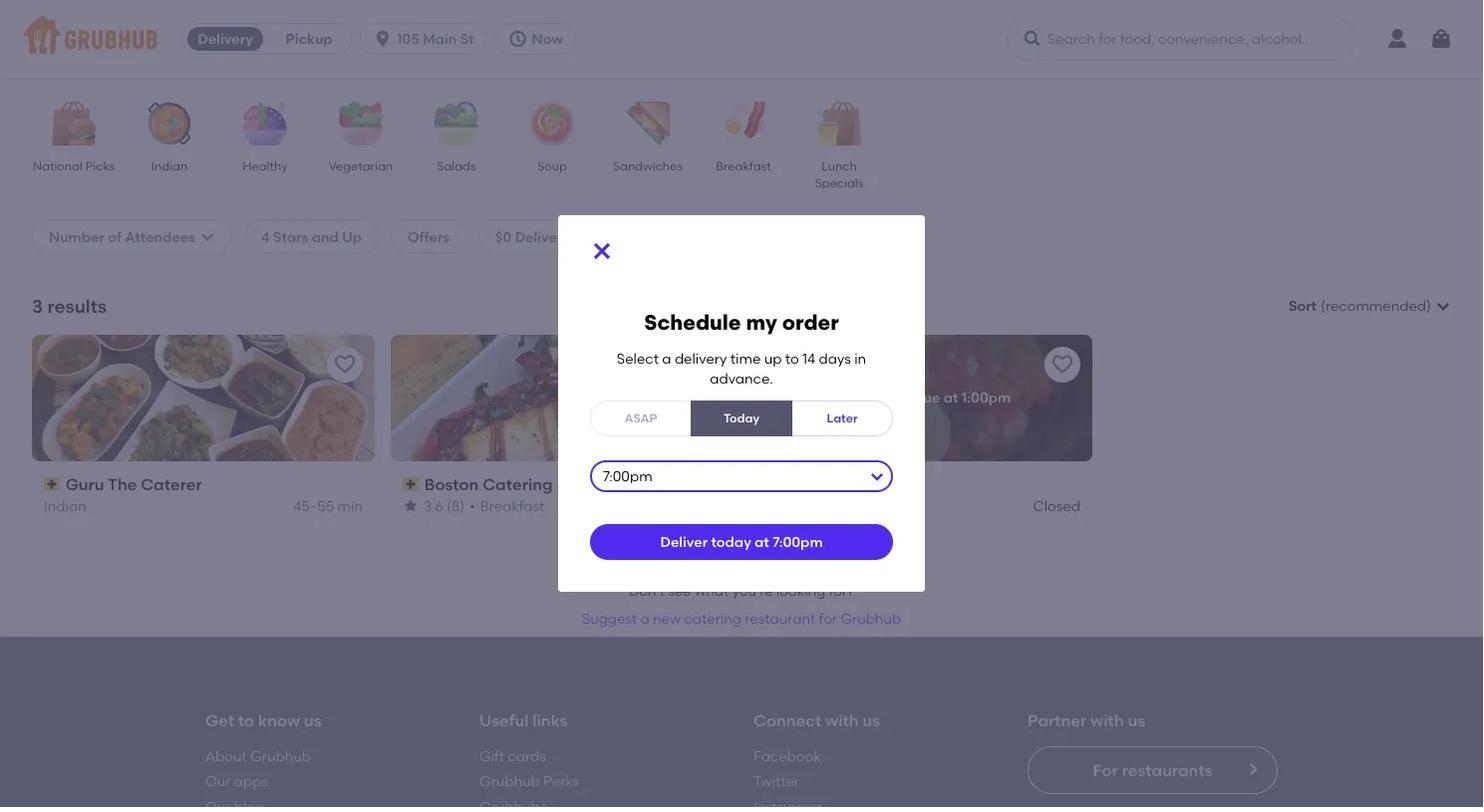 Task type: locate. For each thing, give the bounding box(es) containing it.
with for connect
[[825, 711, 859, 730]]

useful links
[[480, 711, 568, 730]]

breakfast image
[[709, 102, 779, 146]]

0 horizontal spatial for
[[819, 611, 837, 628]]

at right today at the bottom
[[755, 534, 769, 551]]

at right tue
[[944, 389, 959, 406]]

indian down indian image
[[151, 159, 188, 173]]

us up for restaurants at the right bottom
[[1128, 711, 1146, 730]]

us right "know"
[[304, 711, 322, 730]]

to right get
[[238, 711, 254, 730]]

about grubhub link
[[205, 748, 311, 765]]

1 horizontal spatial a
[[662, 350, 672, 367]]

0 horizontal spatial save this restaurant image
[[333, 353, 357, 377]]

at inside 'deliver today at 7:00pm' button
[[755, 534, 769, 551]]

restaurants
[[1122, 761, 1213, 780]]

partner
[[1028, 711, 1087, 730]]

boston
[[424, 475, 479, 494]]

to
[[785, 350, 799, 367], [238, 711, 254, 730]]

1 vertical spatial a
[[640, 611, 650, 628]]

gift
[[480, 748, 505, 765]]

breakfast down breakfast image
[[716, 159, 771, 173]]

svg image inside now button
[[508, 29, 528, 49]]

us
[[304, 711, 322, 730], [863, 711, 880, 730], [1128, 711, 1146, 730]]

2 horizontal spatial grubhub
[[841, 611, 901, 628]]

3.6 (8)
[[424, 497, 465, 514]]

svg image inside 105 main st button
[[373, 29, 393, 49]]

1 vertical spatial at
[[755, 534, 769, 551]]

today
[[724, 411, 760, 425]]

svg image for 105 main st
[[373, 29, 393, 49]]

you're
[[732, 583, 773, 600]]

boston catering & events link
[[403, 473, 722, 496]]

don't
[[629, 583, 665, 600]]

1:00pm
[[962, 389, 1011, 406]]

2 save this restaurant image from the left
[[692, 353, 716, 377]]

1 horizontal spatial indian
[[151, 159, 188, 173]]

lunch
[[822, 159, 857, 173]]

number
[[49, 228, 105, 245]]

0 vertical spatial delivery
[[198, 30, 253, 47]]

0 horizontal spatial breakfast
[[480, 497, 545, 514]]

with right connect
[[825, 711, 859, 730]]

today button
[[691, 401, 793, 437]]

45–55
[[293, 497, 334, 514]]

subscription pass image left guru
[[44, 478, 61, 492]]

2 horizontal spatial save this restaurant button
[[1045, 347, 1081, 383]]

0 vertical spatial grubhub
[[841, 611, 901, 628]]

0 horizontal spatial with
[[825, 711, 859, 730]]

2 save this restaurant button from the left
[[686, 347, 722, 383]]

grubhub down for?
[[841, 611, 901, 628]]

see
[[668, 583, 692, 600]]

0 horizontal spatial a
[[640, 611, 650, 628]]

india
[[849, 475, 889, 494]]

a left new
[[640, 611, 650, 628]]

1 save this restaurant button from the left
[[327, 347, 363, 383]]

svg image
[[373, 29, 393, 49], [508, 29, 528, 49], [199, 229, 215, 245]]

with for partner
[[1091, 711, 1124, 730]]

for left tue
[[894, 389, 913, 406]]

svg image left now
[[508, 29, 528, 49]]

1 vertical spatial grubhub
[[250, 748, 311, 765]]

minutes
[[637, 228, 690, 245]]

grubhub down gift cards link
[[480, 773, 540, 790]]

grubhub down "know"
[[250, 748, 311, 765]]

0 horizontal spatial save this restaurant button
[[327, 347, 363, 383]]

healthy
[[243, 159, 288, 173]]

7:00pm
[[773, 534, 823, 551]]

twitter
[[754, 773, 800, 790]]

soup image
[[517, 102, 587, 146]]

3 results main content
[[0, 78, 1483, 808]]

with up for at the right of the page
[[1091, 711, 1124, 730]]

14
[[803, 350, 816, 367]]

0 horizontal spatial grubhub
[[250, 748, 311, 765]]

delivery inside button
[[198, 30, 253, 47]]

0 horizontal spatial delivery
[[198, 30, 253, 47]]

save this restaurant image
[[333, 353, 357, 377], [692, 353, 716, 377]]

delivery inside the 3 results main content
[[515, 228, 570, 245]]

facebook
[[754, 748, 821, 765]]

0 vertical spatial at
[[944, 389, 959, 406]]

1 vertical spatial indian
[[44, 497, 86, 514]]

delivery left pickup
[[198, 30, 253, 47]]

1 horizontal spatial at
[[944, 389, 959, 406]]

for down for?
[[819, 611, 837, 628]]

offers
[[408, 228, 450, 245]]

us right connect
[[863, 711, 880, 730]]

breakfast down catering
[[480, 497, 545, 514]]

2 horizontal spatial svg image
[[1430, 27, 1454, 51]]

for
[[894, 389, 913, 406], [819, 611, 837, 628]]

3 results
[[32, 295, 107, 317]]

delivery button
[[184, 23, 267, 55]]

a
[[662, 350, 672, 367], [640, 611, 650, 628]]

1 subscription pass image from the left
[[44, 478, 61, 492]]

a for select
[[662, 350, 672, 367]]

1 vertical spatial delivery
[[515, 228, 570, 245]]

guru
[[65, 475, 104, 494]]

1 horizontal spatial for
[[894, 389, 913, 406]]

partner with us
[[1028, 711, 1146, 730]]

2 horizontal spatial us
[[1128, 711, 1146, 730]]

subscription pass image for cafe of india
[[762, 478, 779, 492]]

indian
[[151, 159, 188, 173], [44, 497, 86, 514]]

gift cards grubhub perks
[[480, 748, 579, 790]]

the
[[108, 475, 137, 494]]

0 horizontal spatial at
[[755, 534, 769, 551]]

• breakfast
[[470, 497, 545, 514]]

now
[[532, 30, 563, 47]]

subscription pass image left cafe
[[762, 478, 779, 492]]

1 horizontal spatial to
[[785, 350, 799, 367]]

2 subscription pass image from the left
[[762, 478, 779, 492]]

0 vertical spatial to
[[785, 350, 799, 367]]

1 horizontal spatial subscription pass image
[[762, 478, 779, 492]]

1 horizontal spatial svg image
[[373, 29, 393, 49]]

grubhub inside button
[[841, 611, 901, 628]]

1 vertical spatial to
[[238, 711, 254, 730]]

preorder for tue at 1:00pm
[[831, 389, 1011, 406]]

order
[[782, 309, 839, 335]]

breakfast
[[716, 159, 771, 173], [480, 497, 545, 514]]

to left 14
[[785, 350, 799, 367]]

1 horizontal spatial delivery
[[515, 228, 570, 245]]

subscription pass image
[[44, 478, 61, 492], [762, 478, 779, 492]]

svg image right attendees
[[199, 229, 215, 245]]

0 horizontal spatial us
[[304, 711, 322, 730]]

2 with from the left
[[1091, 711, 1124, 730]]

lunch specials
[[815, 159, 864, 190]]

1 horizontal spatial breakfast
[[716, 159, 771, 173]]

1 save this restaurant image from the left
[[333, 353, 357, 377]]

3 us from the left
[[1128, 711, 1146, 730]]

1 horizontal spatial save this restaurant button
[[686, 347, 722, 383]]

cards
[[508, 748, 546, 765]]

a inside button
[[640, 611, 650, 628]]

save this restaurant button for boston catering & events
[[686, 347, 722, 383]]

2 horizontal spatial svg image
[[508, 29, 528, 49]]

0 vertical spatial breakfast
[[716, 159, 771, 173]]

1 horizontal spatial us
[[863, 711, 880, 730]]

national picks
[[33, 159, 115, 173]]

don't see what you're looking for?
[[629, 583, 854, 600]]

subscription pass image inside the cafe of india link
[[762, 478, 779, 492]]

a right select
[[662, 350, 672, 367]]

1 vertical spatial for
[[819, 611, 837, 628]]

svg image
[[1430, 27, 1454, 51], [1023, 29, 1043, 49], [590, 239, 614, 263]]

apps
[[234, 773, 268, 790]]

st
[[460, 30, 474, 47]]

1 horizontal spatial with
[[1091, 711, 1124, 730]]

national picks image
[[39, 102, 109, 146]]

sandwiches image
[[613, 102, 683, 146]]

min
[[338, 497, 363, 514]]

a inside "select a delivery time up to 14 days in advance."
[[662, 350, 672, 367]]

subscription pass image inside guru the caterer link
[[44, 478, 61, 492]]

indian down guru
[[44, 497, 86, 514]]

asap
[[625, 411, 657, 425]]

1 horizontal spatial grubhub
[[480, 773, 540, 790]]

guru the caterer
[[65, 475, 202, 494]]

1 vertical spatial breakfast
[[480, 497, 545, 514]]

main navigation navigation
[[0, 0, 1483, 78]]

2 vertical spatial grubhub
[[480, 773, 540, 790]]

0 horizontal spatial to
[[238, 711, 254, 730]]

grubhub perks link
[[480, 773, 579, 790]]

schedule
[[644, 309, 741, 335]]

30
[[616, 228, 633, 245]]

0 vertical spatial a
[[662, 350, 672, 367]]

up
[[764, 350, 782, 367]]

later
[[827, 411, 858, 425]]

my
[[746, 309, 777, 335]]

2 us from the left
[[863, 711, 880, 730]]

0 horizontal spatial subscription pass image
[[44, 478, 61, 492]]

1 horizontal spatial save this restaurant image
[[692, 353, 716, 377]]

1 with from the left
[[825, 711, 859, 730]]

earn $8
[[774, 350, 817, 364]]

delivery right $0
[[515, 228, 570, 245]]

of
[[826, 475, 845, 494]]

svg image left 105
[[373, 29, 393, 49]]

suggest a new catering restaurant for grubhub button
[[573, 602, 910, 637]]

catering
[[483, 475, 553, 494]]

vegetarian
[[329, 159, 393, 173]]



Task type: describe. For each thing, give the bounding box(es) containing it.
save this restaurant image for guru the caterer
[[333, 353, 357, 377]]

to inside the 3 results main content
[[238, 711, 254, 730]]

105 main st button
[[360, 23, 495, 55]]

time
[[731, 350, 761, 367]]

30 minutes or less
[[616, 228, 741, 245]]

$8
[[803, 350, 817, 364]]

delivery
[[675, 350, 727, 367]]

for restaurants link
[[1028, 747, 1278, 795]]

for restaurants
[[1093, 761, 1213, 780]]

save this restaurant image
[[1051, 353, 1075, 377]]

105
[[397, 30, 420, 47]]

results
[[47, 295, 107, 317]]

main
[[423, 30, 457, 47]]

today
[[711, 534, 751, 551]]

up
[[342, 228, 362, 245]]

salads
[[437, 159, 476, 173]]

gift cards link
[[480, 748, 546, 765]]

1 us from the left
[[304, 711, 322, 730]]

0 horizontal spatial indian
[[44, 497, 86, 514]]

cafe of india
[[783, 475, 889, 494]]

restaurant
[[745, 611, 816, 628]]

select a delivery time up to 14 days in advance.
[[617, 350, 867, 387]]

facebook twitter
[[754, 748, 821, 790]]

about grubhub our apps
[[205, 748, 311, 790]]

cafe
[[783, 475, 822, 494]]

for inside button
[[819, 611, 837, 628]]

3 save this restaurant button from the left
[[1045, 347, 1081, 383]]

45–55 min
[[293, 497, 363, 514]]

new
[[653, 611, 681, 628]]

connect with us
[[754, 711, 880, 730]]

get
[[205, 711, 234, 730]]

for
[[1093, 761, 1118, 780]]

us for partner with us
[[1128, 711, 1146, 730]]

0 horizontal spatial svg image
[[590, 239, 614, 263]]

tue
[[916, 389, 941, 406]]

vegetarian image
[[326, 102, 396, 146]]

days
[[819, 350, 851, 367]]

of
[[108, 228, 122, 245]]

0 vertical spatial for
[[894, 389, 913, 406]]

deliver
[[660, 534, 708, 551]]

105 main st
[[397, 30, 474, 47]]

at inside the 3 results main content
[[944, 389, 959, 406]]

suggest
[[582, 611, 637, 628]]

0 horizontal spatial svg image
[[199, 229, 215, 245]]

attendees
[[125, 228, 195, 245]]

$0
[[496, 228, 512, 245]]

less
[[711, 228, 741, 245]]

to inside "select a delivery time up to 14 days in advance."
[[785, 350, 799, 367]]

closed
[[1033, 497, 1081, 514]]

save this restaurant button for guru the caterer
[[327, 347, 363, 383]]

deliver today at 7:00pm button
[[590, 524, 893, 560]]

0 vertical spatial indian
[[151, 159, 188, 173]]

grubhub inside "about grubhub our apps"
[[250, 748, 311, 765]]

a for suggest
[[640, 611, 650, 628]]

svg image for now
[[508, 29, 528, 49]]

or
[[694, 228, 708, 245]]

in
[[855, 350, 867, 367]]

salads image
[[422, 102, 492, 146]]

specials
[[815, 176, 864, 190]]

1 horizontal spatial svg image
[[1023, 29, 1043, 49]]

3.6
[[424, 497, 443, 514]]

looking
[[777, 583, 826, 600]]

deliver today at 7:00pm
[[660, 534, 823, 551]]

picks
[[85, 159, 115, 173]]

and
[[312, 228, 339, 245]]

star icon image
[[403, 498, 419, 514]]

number of attendees
[[49, 228, 195, 245]]

catering
[[684, 611, 742, 628]]

caterer
[[141, 475, 202, 494]]

facebook link
[[754, 748, 821, 765]]

suggest a new catering restaurant for grubhub
[[582, 611, 901, 628]]

•
[[470, 497, 475, 514]]

subscription pass image
[[403, 478, 420, 492]]

later button
[[792, 401, 893, 437]]

twitter link
[[754, 773, 800, 790]]

connect
[[754, 711, 822, 730]]

pickup
[[286, 30, 333, 47]]

healthy image
[[230, 102, 300, 146]]

asap button
[[590, 401, 692, 437]]

(8)
[[447, 497, 465, 514]]

advance.
[[710, 370, 773, 387]]

3
[[32, 295, 43, 317]]

indian image
[[135, 102, 204, 146]]

subscription pass image for guru the caterer
[[44, 478, 61, 492]]

sandwiches
[[613, 159, 683, 173]]

boston catering & events
[[424, 475, 625, 494]]

our
[[205, 773, 231, 790]]

us for connect with us
[[863, 711, 880, 730]]

stars
[[273, 228, 308, 245]]

lunch specials image
[[805, 102, 874, 146]]

for?
[[829, 583, 854, 600]]

earn
[[774, 350, 801, 364]]

schedule my order
[[644, 309, 839, 335]]

national
[[33, 159, 83, 173]]

select
[[617, 350, 659, 367]]

grubhub inside gift cards grubhub perks
[[480, 773, 540, 790]]

save this restaurant image for boston catering & events
[[692, 353, 716, 377]]

4 stars and up
[[261, 228, 362, 245]]

get to know us
[[205, 711, 322, 730]]

$0 delivery
[[496, 228, 570, 245]]

links
[[533, 711, 568, 730]]

our apps link
[[205, 773, 268, 790]]

about
[[205, 748, 247, 765]]

&
[[557, 475, 569, 494]]



Task type: vqa. For each thing, say whether or not it's contained in the screenshot.
Chicken Veggie Bowl
no



